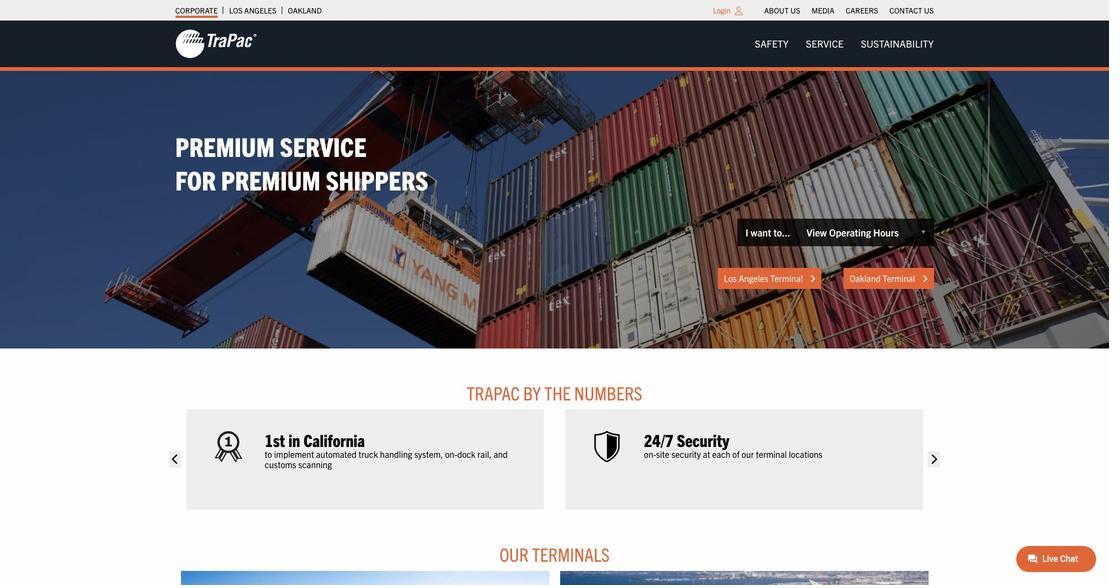 Task type: locate. For each thing, give the bounding box(es) containing it.
1 vertical spatial solid image
[[928, 452, 940, 468]]

sustainability
[[861, 37, 934, 50]]

0 horizontal spatial service
[[280, 130, 367, 163]]

los angeles terminal
[[724, 273, 805, 284]]

i want to...
[[746, 226, 790, 239]]

light image
[[735, 7, 743, 15]]

los angeles terminal link
[[718, 268, 822, 290]]

1 horizontal spatial on-
[[644, 449, 656, 460]]

service
[[806, 37, 844, 50], [280, 130, 367, 163]]

truck
[[359, 449, 378, 460]]

0 horizontal spatial angeles
[[244, 5, 277, 15]]

1 horizontal spatial us
[[924, 5, 934, 15]]

angeles down "i"
[[739, 273, 769, 284]]

menu bar up service link
[[759, 3, 940, 18]]

solid image inside main content
[[169, 452, 181, 468]]

0 horizontal spatial oakland
[[288, 5, 322, 15]]

1 vertical spatial angeles
[[739, 273, 769, 284]]

0 vertical spatial solid image
[[923, 275, 928, 284]]

1st in california to implement automated truck handling system, on-dock rail, and customs scanning
[[265, 430, 508, 470]]

0 vertical spatial premium
[[175, 130, 275, 163]]

solid image inside los angeles terminal link
[[810, 275, 816, 284]]

main content containing trapac by the numbers
[[164, 381, 945, 586]]

main content
[[164, 381, 945, 586]]

1 horizontal spatial angeles
[[739, 273, 769, 284]]

rail,
[[478, 449, 492, 460]]

security
[[672, 449, 701, 460]]

1 vertical spatial oakland
[[850, 273, 881, 284]]

locations
[[789, 449, 823, 460]]

our terminals
[[500, 543, 610, 566]]

sustainability link
[[852, 33, 943, 55]]

terminal
[[770, 273, 803, 284], [883, 273, 915, 284]]

us for about us
[[791, 5, 800, 15]]

oakland for oakland terminal
[[850, 273, 881, 284]]

2 on- from the left
[[644, 449, 656, 460]]

1 terminal from the left
[[770, 273, 803, 284]]

0 vertical spatial service
[[806, 37, 844, 50]]

1 horizontal spatial oakland
[[850, 273, 881, 284]]

0 horizontal spatial terminal
[[770, 273, 803, 284]]

menu bar
[[759, 3, 940, 18], [746, 33, 943, 55]]

careers
[[846, 5, 878, 15]]

0 vertical spatial oakland
[[288, 5, 322, 15]]

oakland terminal link
[[844, 268, 934, 290]]

solid image
[[810, 275, 816, 284], [928, 452, 940, 468]]

0 horizontal spatial us
[[791, 5, 800, 15]]

menu bar down careers link
[[746, 33, 943, 55]]

2 us from the left
[[924, 5, 934, 15]]

0 vertical spatial solid image
[[810, 275, 816, 284]]

login
[[713, 5, 731, 15]]

california
[[304, 430, 365, 451]]

1 vertical spatial menu bar
[[746, 33, 943, 55]]

want
[[751, 226, 771, 239]]

0 vertical spatial angeles
[[244, 5, 277, 15]]

contact us link
[[890, 3, 934, 18]]

1 horizontal spatial service
[[806, 37, 844, 50]]

1 horizontal spatial terminal
[[883, 273, 915, 284]]

trapac by the numbers
[[467, 381, 642, 405]]

us right contact
[[924, 5, 934, 15]]

angeles for los angeles
[[244, 5, 277, 15]]

0 horizontal spatial solid image
[[169, 452, 181, 468]]

1 horizontal spatial solid image
[[928, 452, 940, 468]]

to
[[265, 449, 272, 460]]

scanning
[[298, 460, 332, 470]]

shippers
[[326, 163, 428, 196]]

premium
[[175, 130, 275, 163], [221, 163, 320, 196]]

oakland
[[288, 5, 322, 15], [850, 273, 881, 284]]

1 vertical spatial solid image
[[169, 452, 181, 468]]

on- right system,
[[445, 449, 457, 460]]

1 horizontal spatial solid image
[[923, 275, 928, 284]]

on- left security
[[644, 449, 656, 460]]

1 us from the left
[[791, 5, 800, 15]]

1 horizontal spatial los
[[724, 273, 737, 284]]

us right about
[[791, 5, 800, 15]]

0 horizontal spatial on-
[[445, 449, 457, 460]]

angeles
[[244, 5, 277, 15], [739, 273, 769, 284]]

0 horizontal spatial los
[[229, 5, 243, 15]]

los
[[229, 5, 243, 15], [724, 273, 737, 284]]

and
[[494, 449, 508, 460]]

of
[[733, 449, 740, 460]]

oakland inside "link"
[[850, 273, 881, 284]]

service inside service link
[[806, 37, 844, 50]]

implement
[[274, 449, 314, 460]]

1 on- from the left
[[445, 449, 457, 460]]

safety link
[[746, 33, 797, 55]]

solid image inside main content
[[928, 452, 940, 468]]

1 vertical spatial service
[[280, 130, 367, 163]]

solid image
[[923, 275, 928, 284], [169, 452, 181, 468]]

handling
[[380, 449, 412, 460]]

angeles left the oakland link
[[244, 5, 277, 15]]

on- inside the 1st in california to implement automated truck handling system, on-dock rail, and customs scanning
[[445, 449, 457, 460]]

los for los angeles terminal
[[724, 273, 737, 284]]

0 horizontal spatial solid image
[[810, 275, 816, 284]]

2 terminal from the left
[[883, 273, 915, 284]]

us for contact us
[[924, 5, 934, 15]]

0 vertical spatial los
[[229, 5, 243, 15]]

0 vertical spatial menu bar
[[759, 3, 940, 18]]

on-
[[445, 449, 457, 460], [644, 449, 656, 460]]

on- inside 24/7 security on-site security at each of our terminal locations
[[644, 449, 656, 460]]

1 vertical spatial los
[[724, 273, 737, 284]]

us
[[791, 5, 800, 15], [924, 5, 934, 15]]

safety
[[755, 37, 789, 50]]



Task type: describe. For each thing, give the bounding box(es) containing it.
oakland for oakland
[[288, 5, 322, 15]]

corporate link
[[175, 3, 218, 18]]

menu bar containing safety
[[746, 33, 943, 55]]

contact us
[[890, 5, 934, 15]]

the
[[544, 381, 571, 405]]

24/7 security on-site security at each of our terminal locations
[[644, 430, 823, 460]]

menu bar containing about us
[[759, 3, 940, 18]]

system,
[[414, 449, 443, 460]]

security
[[677, 430, 729, 451]]

service inside premium service for premium shippers
[[280, 130, 367, 163]]

each
[[712, 449, 731, 460]]

24/7
[[644, 430, 674, 451]]

automated
[[316, 449, 357, 460]]

numbers
[[574, 381, 642, 405]]

solid image inside oakland terminal "link"
[[923, 275, 928, 284]]

about
[[764, 5, 789, 15]]

about us
[[764, 5, 800, 15]]

in
[[289, 430, 300, 451]]

los angeles
[[229, 5, 277, 15]]

los angeles link
[[229, 3, 277, 18]]

our
[[500, 543, 529, 566]]

terminal inside "link"
[[883, 273, 915, 284]]

customs
[[265, 460, 296, 470]]

angeles for los angeles terminal
[[739, 273, 769, 284]]

los for los angeles
[[229, 5, 243, 15]]

corporate image
[[175, 29, 257, 59]]

oakland terminal
[[850, 273, 917, 284]]

media
[[812, 5, 835, 15]]

dock
[[457, 449, 476, 460]]

i
[[746, 226, 749, 239]]

service link
[[797, 33, 852, 55]]

login link
[[713, 5, 731, 15]]

premium service for premium shippers
[[175, 130, 428, 196]]

by
[[523, 381, 541, 405]]

terminal
[[756, 449, 787, 460]]

corporate
[[175, 5, 218, 15]]

1st
[[265, 430, 285, 451]]

contact
[[890, 5, 922, 15]]

1 vertical spatial premium
[[221, 163, 320, 196]]

about us link
[[764, 3, 800, 18]]

oakland link
[[288, 3, 322, 18]]

trapac
[[467, 381, 520, 405]]

at
[[703, 449, 710, 460]]

to...
[[774, 226, 790, 239]]

media link
[[812, 3, 835, 18]]

our
[[742, 449, 754, 460]]

terminals
[[532, 543, 610, 566]]

site
[[656, 449, 670, 460]]

careers link
[[846, 3, 878, 18]]

for
[[175, 163, 216, 196]]



Task type: vqa. For each thing, say whether or not it's contained in the screenshot.
Contact Us
yes



